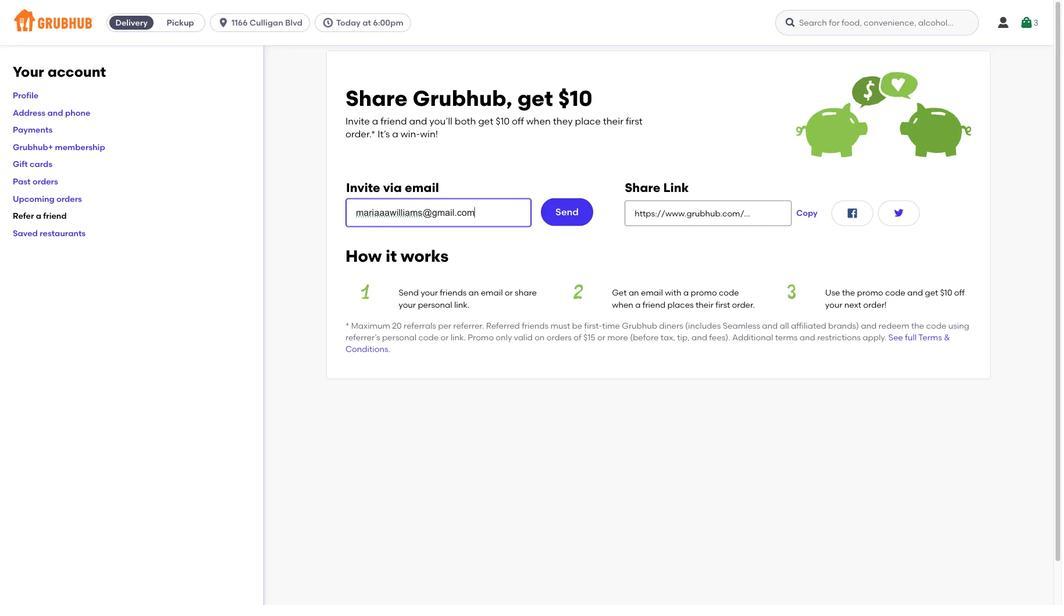 Task type: vqa. For each thing, say whether or not it's contained in the screenshot.
brands)
yes



Task type: describe. For each thing, give the bounding box(es) containing it.
3 button
[[1020, 12, 1039, 33]]

a right with
[[684, 288, 689, 298]]

of
[[574, 333, 582, 342]]

your account
[[13, 63, 106, 80]]

tax,
[[661, 333, 676, 342]]

orders for past orders
[[33, 176, 58, 186]]

email for get an email with a promo code when a friend places their first order.
[[641, 288, 663, 298]]

an inside send your friends an email or share your personal link.
[[469, 288, 479, 298]]

off inside share grubhub, get $10 invite a friend and you'll both get $10 off when they place their first order.* it's a win-win!
[[512, 115, 524, 127]]

win!
[[420, 128, 438, 140]]

today at 6:00pm button
[[315, 13, 416, 32]]

address
[[13, 108, 45, 117]]

use the promo code and get $10 off your next order!
[[826, 288, 965, 309]]

they
[[553, 115, 573, 127]]

saved restaurants
[[13, 228, 86, 238]]

grubhub+ membership
[[13, 142, 105, 152]]

share
[[515, 288, 537, 298]]

order.*
[[346, 128, 376, 140]]

share link
[[625, 180, 689, 195]]

diners
[[660, 321, 684, 331]]

first inside get an email with a promo code when a friend places their first order.
[[716, 300, 731, 309]]

1 horizontal spatial svg image
[[997, 16, 1011, 30]]

promo
[[468, 333, 494, 342]]

use
[[826, 288, 841, 298]]

blvd
[[285, 18, 303, 28]]

1166 culligan blvd button
[[210, 13, 315, 32]]

proceed
[[903, 372, 936, 382]]

personal inside * maximum 20 referrals per referrer. referred friends must be first-time grubhub diners (includes seamless and all affiliated brands) and redeem the code using referrer's personal code or link. promo only valid on orders of $15 or more (before tax, tip, and fees). additional terms and restrictions apply.
[[382, 333, 417, 342]]

0 horizontal spatial svg image
[[785, 17, 797, 29]]

link. inside * maximum 20 referrals per referrer. referred friends must be first-time grubhub diners (includes seamless and all affiliated brands) and redeem the code using referrer's personal code or link. promo only valid on orders of $15 or more (before tax, tip, and fees). additional terms and restrictions apply.
[[451, 333, 466, 342]]

get
[[612, 288, 627, 298]]

past orders
[[13, 176, 58, 186]]

delivery
[[115, 18, 148, 28]]

proceed to checkout button
[[867, 366, 1023, 387]]

it
[[386, 246, 397, 266]]

upcoming
[[13, 194, 55, 204]]

and down (includes
[[692, 333, 708, 342]]

your inside use the promo code and get $10 off your next order!
[[826, 300, 843, 309]]

grubhub,
[[413, 86, 513, 112]]

friend inside share grubhub, get $10 invite a friend and you'll both get $10 off when they place their first order.* it's a win-win!
[[381, 115, 407, 127]]

an inside get an email with a promo code when a friend places their first order.
[[629, 288, 639, 298]]

and left all on the bottom right
[[763, 321, 778, 331]]

seamless
[[723, 321, 761, 331]]

and inside use the promo code and get $10 off your next order!
[[908, 288, 924, 298]]

a up grubhub
[[636, 300, 641, 309]]

step 3 image
[[772, 285, 812, 299]]

and down affiliated
[[800, 333, 816, 342]]

1 horizontal spatial your
[[421, 288, 438, 298]]

orders for upcoming orders
[[56, 194, 82, 204]]

gift cards link
[[13, 159, 52, 169]]

referred
[[486, 321, 520, 331]]

both
[[455, 115, 476, 127]]

1 horizontal spatial get
[[518, 86, 553, 112]]

delivery button
[[107, 13, 156, 32]]

0 horizontal spatial get
[[478, 115, 494, 127]]

6:00pm
[[373, 18, 404, 28]]

refer
[[13, 211, 34, 221]]

invite via email
[[346, 180, 439, 195]]

(before
[[630, 333, 659, 342]]

how
[[346, 246, 382, 266]]

at
[[363, 18, 371, 28]]

next
[[845, 300, 862, 309]]

with
[[665, 288, 682, 298]]

you'll
[[430, 115, 453, 127]]

share grubhub, get $10 invite a friend and you'll both get $10 off when they place their first order.* it's a win-win!
[[346, 86, 643, 140]]

svg image inside the 3 button
[[1020, 16, 1034, 30]]

full
[[906, 333, 917, 342]]

first-
[[585, 321, 603, 331]]

copy button
[[792, 200, 823, 226]]

saved restaurants link
[[13, 228, 86, 238]]

and up 'apply.'
[[861, 321, 877, 331]]

referrer's
[[346, 333, 380, 342]]

gift
[[13, 159, 28, 169]]

terms
[[776, 333, 798, 342]]

and inside share grubhub, get $10 invite a friend and you'll both get $10 off when they place their first order.* it's a win-win!
[[409, 115, 427, 127]]

address and phone link
[[13, 108, 90, 117]]

more
[[608, 333, 628, 342]]

send button
[[541, 198, 594, 226]]

email for invite via email
[[405, 180, 439, 195]]

refer a friend link
[[13, 211, 67, 221]]

the inside use the promo code and get $10 off your next order!
[[843, 288, 856, 298]]

1166
[[232, 18, 248, 28]]

checkout
[[949, 372, 987, 382]]

&
[[945, 333, 951, 342]]

referrals
[[404, 321, 436, 331]]

to
[[938, 372, 947, 382]]

place
[[575, 115, 601, 127]]

profile
[[13, 90, 38, 100]]

1 vertical spatial friend
[[43, 211, 67, 221]]

grubhub+
[[13, 142, 53, 152]]

svg image inside 1166 culligan blvd button
[[218, 17, 229, 29]]

address and phone
[[13, 108, 90, 117]]

20
[[392, 321, 402, 331]]

*
[[346, 321, 349, 331]]

code up terms
[[927, 321, 947, 331]]

payments
[[13, 125, 53, 135]]



Task type: locate. For each thing, give the bounding box(es) containing it.
account
[[48, 63, 106, 80]]

grubhub
[[622, 321, 658, 331]]

share for grubhub,
[[346, 86, 408, 112]]

order.
[[732, 300, 755, 309]]

friends
[[440, 288, 467, 298], [522, 321, 549, 331]]

2 horizontal spatial get
[[925, 288, 939, 298]]

link. up referrer. on the left of the page
[[454, 300, 470, 309]]

places
[[668, 300, 694, 309]]

invite left via
[[346, 180, 380, 195]]

phone
[[65, 108, 90, 117]]

1 vertical spatial off
[[955, 288, 965, 298]]

promo up places
[[691, 288, 717, 298]]

share grubhub and save image
[[797, 70, 972, 158]]

payments link
[[13, 125, 53, 135]]

time
[[603, 321, 620, 331]]

friend up saved restaurants
[[43, 211, 67, 221]]

0 horizontal spatial first
[[626, 115, 643, 127]]

step 2 image
[[559, 285, 598, 299]]

$10 right both
[[496, 115, 510, 127]]

0 horizontal spatial share
[[346, 86, 408, 112]]

1166 culligan blvd
[[232, 18, 303, 28]]

saved
[[13, 228, 38, 238]]

send your friends an email or share your personal link.
[[399, 288, 537, 309]]

1 vertical spatial share
[[625, 180, 661, 195]]

friend
[[381, 115, 407, 127], [43, 211, 67, 221], [643, 300, 666, 309]]

send for send your friends an email or share your personal link.
[[399, 288, 419, 298]]

1 vertical spatial orders
[[56, 194, 82, 204]]

when down get
[[612, 300, 634, 309]]

copy
[[797, 208, 818, 218]]

email left with
[[641, 288, 663, 298]]

1 vertical spatial get
[[478, 115, 494, 127]]

.
[[388, 344, 391, 354]]

1 horizontal spatial their
[[696, 300, 714, 309]]

$10 inside use the promo code and get $10 off your next order!
[[941, 288, 953, 298]]

friend inside get an email with a promo code when a friend places their first order.
[[643, 300, 666, 309]]

2 horizontal spatial $10
[[941, 288, 953, 298]]

svg image inside today at 6:00pm button
[[322, 17, 334, 29]]

or left share
[[505, 288, 513, 298]]

maximum
[[351, 321, 390, 331]]

your
[[421, 288, 438, 298], [399, 300, 416, 309], [826, 300, 843, 309]]

see
[[889, 333, 904, 342]]

a right it's
[[392, 128, 399, 140]]

your
[[13, 63, 44, 80]]

0 horizontal spatial personal
[[382, 333, 417, 342]]

2 an from the left
[[629, 288, 639, 298]]

their right the place
[[603, 115, 624, 127]]

using
[[949, 321, 970, 331]]

0 horizontal spatial friends
[[440, 288, 467, 298]]

code up order.
[[719, 288, 739, 298]]

first
[[626, 115, 643, 127], [716, 300, 731, 309]]

share inside share grubhub, get $10 invite a friend and you'll both get $10 off when they place their first order.* it's a win-win!
[[346, 86, 408, 112]]

code inside use the promo code and get $10 off your next order!
[[886, 288, 906, 298]]

0 horizontal spatial when
[[526, 115, 551, 127]]

invite inside share grubhub, get $10 invite a friend and you'll both get $10 off when they place their first order.* it's a win-win!
[[346, 115, 370, 127]]

your down use at the top
[[826, 300, 843, 309]]

0 vertical spatial get
[[518, 86, 553, 112]]

their inside share grubhub, get $10 invite a friend and you'll both get $10 off when they place their first order.* it's a win-win!
[[603, 115, 624, 127]]

the inside * maximum 20 referrals per referrer. referred friends must be first-time grubhub diners (includes seamless and all affiliated brands) and redeem the code using referrer's personal code or link. promo only valid on orders of $15 or more (before tax, tip, and fees). additional terms and restrictions apply.
[[912, 321, 925, 331]]

personal up per at the left of the page
[[418, 300, 453, 309]]

2 horizontal spatial or
[[598, 333, 606, 342]]

2 horizontal spatial your
[[826, 300, 843, 309]]

pickup button
[[156, 13, 205, 32]]

when inside share grubhub, get $10 invite a friend and you'll both get $10 off when they place their first order.* it's a win-win!
[[526, 115, 551, 127]]

1 horizontal spatial email
[[481, 288, 503, 298]]

fees).
[[710, 333, 731, 342]]

the
[[843, 288, 856, 298], [912, 321, 925, 331]]

on
[[535, 333, 545, 342]]

code up "order!"
[[886, 288, 906, 298]]

$10
[[559, 86, 593, 112], [496, 115, 510, 127], [941, 288, 953, 298]]

personal inside send your friends an email or share your personal link.
[[418, 300, 453, 309]]

0 horizontal spatial the
[[843, 288, 856, 298]]

their
[[603, 115, 624, 127], [696, 300, 714, 309]]

1 horizontal spatial friends
[[522, 321, 549, 331]]

0 horizontal spatial off
[[512, 115, 524, 127]]

2 vertical spatial friend
[[643, 300, 666, 309]]

promo inside get an email with a promo code when a friend places their first order.
[[691, 288, 717, 298]]

1 horizontal spatial the
[[912, 321, 925, 331]]

1 horizontal spatial personal
[[418, 300, 453, 309]]

0 horizontal spatial your
[[399, 300, 416, 309]]

0 vertical spatial personal
[[418, 300, 453, 309]]

get right both
[[478, 115, 494, 127]]

1 an from the left
[[469, 288, 479, 298]]

0 vertical spatial friend
[[381, 115, 407, 127]]

1 vertical spatial their
[[696, 300, 714, 309]]

Search for food, convenience, alcohol... search field
[[776, 10, 979, 35]]

invite up order.*
[[346, 115, 370, 127]]

0 horizontal spatial promo
[[691, 288, 717, 298]]

first inside share grubhub, get $10 invite a friend and you'll both get $10 off when they place their first order.* it's a win-win!
[[626, 115, 643, 127]]

0 vertical spatial share
[[346, 86, 408, 112]]

0 vertical spatial when
[[526, 115, 551, 127]]

1 horizontal spatial share
[[625, 180, 661, 195]]

orders up refer a friend link
[[56, 194, 82, 204]]

1 vertical spatial first
[[716, 300, 731, 309]]

code down referrals
[[419, 333, 439, 342]]

proceed to checkout
[[903, 372, 987, 382]]

via
[[383, 180, 402, 195]]

link. inside send your friends an email or share your personal link.
[[454, 300, 470, 309]]

1 promo from the left
[[691, 288, 717, 298]]

email inside get an email with a promo code when a friend places their first order.
[[641, 288, 663, 298]]

0 vertical spatial invite
[[346, 115, 370, 127]]

friends up the on
[[522, 321, 549, 331]]

or down per at the left of the page
[[441, 333, 449, 342]]

first right the place
[[626, 115, 643, 127]]

1 horizontal spatial when
[[612, 300, 634, 309]]

(includes
[[686, 321, 721, 331]]

when
[[526, 115, 551, 127], [612, 300, 634, 309]]

1 horizontal spatial first
[[716, 300, 731, 309]]

redeem
[[879, 321, 910, 331]]

all
[[780, 321, 789, 331]]

0 vertical spatial first
[[626, 115, 643, 127]]

0 horizontal spatial email
[[405, 180, 439, 195]]

pickup
[[167, 18, 194, 28]]

svg image
[[997, 16, 1011, 30], [1020, 16, 1034, 30], [785, 17, 797, 29]]

email right via
[[405, 180, 439, 195]]

get inside use the promo code and get $10 off your next order!
[[925, 288, 939, 298]]

brands)
[[829, 321, 859, 331]]

friends up per at the left of the page
[[440, 288, 467, 298]]

1 horizontal spatial $10
[[559, 86, 593, 112]]

svg image
[[218, 17, 229, 29], [322, 17, 334, 29], [846, 206, 860, 220], [893, 206, 906, 220]]

1 vertical spatial personal
[[382, 333, 417, 342]]

1 vertical spatial friends
[[522, 321, 549, 331]]

code inside get an email with a promo code when a friend places their first order.
[[719, 288, 739, 298]]

2 promo from the left
[[857, 288, 884, 298]]

main navigation navigation
[[0, 0, 1054, 45]]

0 vertical spatial link.
[[454, 300, 470, 309]]

personal
[[418, 300, 453, 309], [382, 333, 417, 342]]

2 horizontal spatial svg image
[[1020, 16, 1034, 30]]

a up it's
[[372, 115, 379, 127]]

their inside get an email with a promo code when a friend places their first order.
[[696, 300, 714, 309]]

Enter your friend's email email field
[[346, 199, 531, 227]]

1 horizontal spatial friend
[[381, 115, 407, 127]]

0 horizontal spatial $10
[[496, 115, 510, 127]]

0 horizontal spatial their
[[603, 115, 624, 127]]

0 vertical spatial send
[[556, 206, 579, 218]]

0 vertical spatial the
[[843, 288, 856, 298]]

1 vertical spatial link.
[[451, 333, 466, 342]]

None text field
[[625, 200, 792, 226]]

when left "they"
[[526, 115, 551, 127]]

* maximum 20 referrals per referrer. referred friends must be first-time grubhub diners (includes seamless and all affiliated brands) and redeem the code using referrer's personal code or link. promo only valid on orders of $15 or more (before tax, tip, and fees). additional terms and restrictions apply.
[[346, 321, 970, 342]]

valid
[[514, 333, 533, 342]]

your up referrals
[[421, 288, 438, 298]]

conditions
[[346, 344, 388, 354]]

an right get
[[629, 288, 639, 298]]

an up referrer. on the left of the page
[[469, 288, 479, 298]]

send for send
[[556, 206, 579, 218]]

share
[[346, 86, 408, 112], [625, 180, 661, 195]]

send inside send your friends an email or share your personal link.
[[399, 288, 419, 298]]

the up full
[[912, 321, 925, 331]]

culligan
[[250, 18, 283, 28]]

$10 up the using
[[941, 288, 953, 298]]

off left "they"
[[512, 115, 524, 127]]

restaurants
[[40, 228, 86, 238]]

and up redeem
[[908, 288, 924, 298]]

send inside button
[[556, 206, 579, 218]]

1 horizontal spatial off
[[955, 288, 965, 298]]

personal down 20
[[382, 333, 417, 342]]

get up terms
[[925, 288, 939, 298]]

promo up "order!"
[[857, 288, 884, 298]]

off inside use the promo code and get $10 off your next order!
[[955, 288, 965, 298]]

1 vertical spatial send
[[399, 288, 419, 298]]

link.
[[454, 300, 470, 309], [451, 333, 466, 342]]

0 horizontal spatial friend
[[43, 211, 67, 221]]

0 vertical spatial $10
[[559, 86, 593, 112]]

orders up upcoming orders link
[[33, 176, 58, 186]]

must
[[551, 321, 570, 331]]

orders inside * maximum 20 referrals per referrer. referred friends must be first-time grubhub diners (includes seamless and all affiliated brands) and redeem the code using referrer's personal code or link. promo only valid on orders of $15 or more (before tax, tip, and fees). additional terms and restrictions apply.
[[547, 333, 572, 342]]

1 horizontal spatial send
[[556, 206, 579, 218]]

refer a friend
[[13, 211, 67, 221]]

grubhub+ membership link
[[13, 142, 105, 152]]

when inside get an email with a promo code when a friend places their first order.
[[612, 300, 634, 309]]

or right '$15'
[[598, 333, 606, 342]]

friends inside * maximum 20 referrals per referrer. referred friends must be first-time grubhub diners (includes seamless and all affiliated brands) and redeem the code using referrer's personal code or link. promo only valid on orders of $15 or more (before tax, tip, and fees). additional terms and restrictions apply.
[[522, 321, 549, 331]]

profile link
[[13, 90, 38, 100]]

0 vertical spatial off
[[512, 115, 524, 127]]

share for link
[[625, 180, 661, 195]]

link
[[664, 180, 689, 195]]

1 horizontal spatial an
[[629, 288, 639, 298]]

apply.
[[863, 333, 887, 342]]

2 vertical spatial get
[[925, 288, 939, 298]]

the up 'next'
[[843, 288, 856, 298]]

only
[[496, 333, 512, 342]]

2 horizontal spatial friend
[[643, 300, 666, 309]]

email
[[405, 180, 439, 195], [481, 288, 503, 298], [641, 288, 663, 298]]

2 vertical spatial $10
[[941, 288, 953, 298]]

referrer.
[[454, 321, 484, 331]]

2 vertical spatial orders
[[547, 333, 572, 342]]

email left share
[[481, 288, 503, 298]]

1 horizontal spatial or
[[505, 288, 513, 298]]

0 vertical spatial orders
[[33, 176, 58, 186]]

off
[[512, 115, 524, 127], [955, 288, 965, 298]]

share up it's
[[346, 86, 408, 112]]

friends inside send your friends an email or share your personal link.
[[440, 288, 467, 298]]

email inside send your friends an email or share your personal link.
[[481, 288, 503, 298]]

works
[[401, 246, 449, 266]]

their up (includes
[[696, 300, 714, 309]]

0 horizontal spatial or
[[441, 333, 449, 342]]

affiliated
[[791, 321, 827, 331]]

see full terms & conditions link
[[346, 333, 951, 354]]

or
[[505, 288, 513, 298], [441, 333, 449, 342], [598, 333, 606, 342]]

promo inside use the promo code and get $10 off your next order!
[[857, 288, 884, 298]]

0 vertical spatial their
[[603, 115, 624, 127]]

and up 'win-'
[[409, 115, 427, 127]]

orders down must
[[547, 333, 572, 342]]

0 horizontal spatial send
[[399, 288, 419, 298]]

$15
[[584, 333, 596, 342]]

order!
[[864, 300, 887, 309]]

$10 up the place
[[559, 86, 593, 112]]

1 horizontal spatial promo
[[857, 288, 884, 298]]

a right refer
[[36, 211, 41, 221]]

share left link
[[625, 180, 661, 195]]

be
[[572, 321, 583, 331]]

0 horizontal spatial an
[[469, 288, 479, 298]]

off up the using
[[955, 288, 965, 298]]

get up "they"
[[518, 86, 553, 112]]

1 vertical spatial invite
[[346, 180, 380, 195]]

today at 6:00pm
[[336, 18, 404, 28]]

past orders link
[[13, 176, 58, 186]]

your up 20
[[399, 300, 416, 309]]

first left order.
[[716, 300, 731, 309]]

a
[[372, 115, 379, 127], [392, 128, 399, 140], [36, 211, 41, 221], [684, 288, 689, 298], [636, 300, 641, 309]]

send
[[556, 206, 579, 218], [399, 288, 419, 298]]

friend up it's
[[381, 115, 407, 127]]

1 vertical spatial the
[[912, 321, 925, 331]]

membership
[[55, 142, 105, 152]]

and left phone
[[47, 108, 63, 117]]

0 vertical spatial friends
[[440, 288, 467, 298]]

win-
[[401, 128, 420, 140]]

link. down referrer. on the left of the page
[[451, 333, 466, 342]]

see full terms & conditions
[[346, 333, 951, 354]]

today
[[336, 18, 361, 28]]

friend down with
[[643, 300, 666, 309]]

1 vertical spatial when
[[612, 300, 634, 309]]

2 horizontal spatial email
[[641, 288, 663, 298]]

step 1 image
[[346, 285, 385, 299]]

per
[[438, 321, 452, 331]]

1 vertical spatial $10
[[496, 115, 510, 127]]

or inside send your friends an email or share your personal link.
[[505, 288, 513, 298]]

gift cards
[[13, 159, 52, 169]]

and
[[47, 108, 63, 117], [409, 115, 427, 127], [908, 288, 924, 298], [763, 321, 778, 331], [861, 321, 877, 331], [692, 333, 708, 342], [800, 333, 816, 342]]

get an email with a promo code when a friend places their first order.
[[612, 288, 755, 309]]



